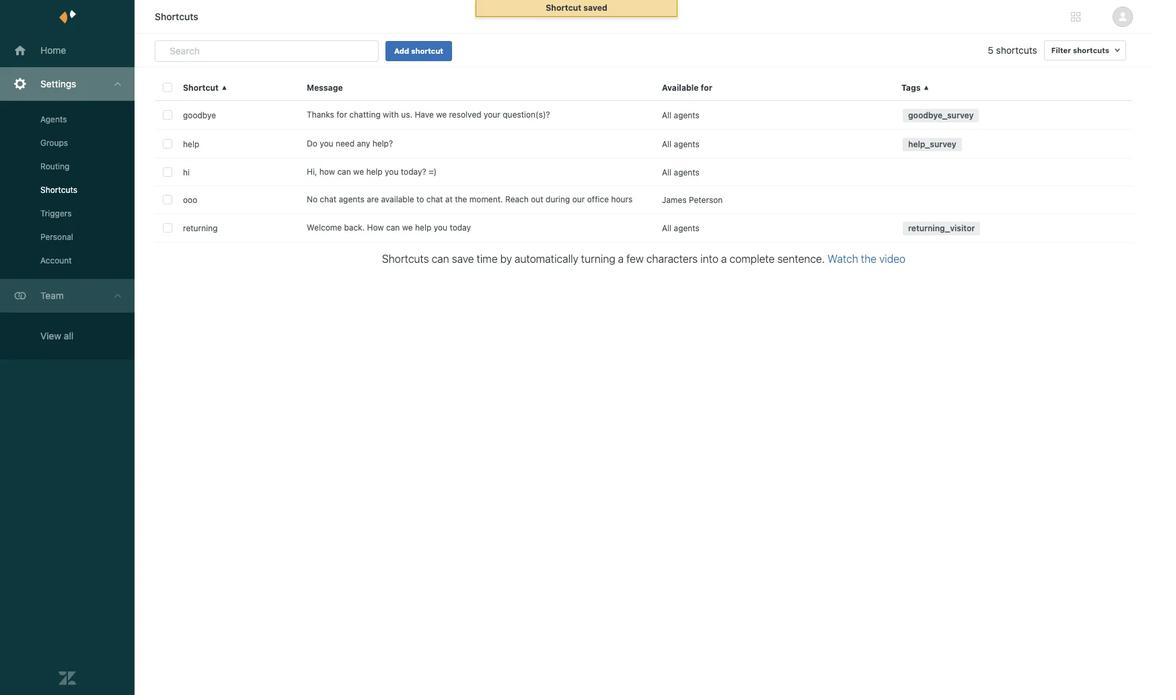 Task type: vqa. For each thing, say whether or not it's contained in the screenshot.


Task type: locate. For each thing, give the bounding box(es) containing it.
4 row from the top
[[155, 159, 1133, 186]]

have
[[415, 110, 434, 120]]

shortcut left saved
[[546, 3, 581, 13]]

all for resolved
[[662, 110, 672, 120]]

2 a from the left
[[721, 253, 727, 265]]

2 horizontal spatial can
[[432, 253, 449, 265]]

0 horizontal spatial shortcut
[[183, 82, 219, 93]]

you left today
[[434, 223, 447, 233]]

we right "have"
[[436, 110, 447, 120]]

hi, how can we help you today? =)
[[307, 167, 437, 177]]

2 vertical spatial shortcuts
[[382, 253, 429, 265]]

3 row from the top
[[155, 130, 1133, 159]]

help?
[[372, 139, 393, 149]]

shortcuts inside "button"
[[1073, 46, 1109, 54]]

for
[[701, 82, 712, 93], [337, 110, 347, 120]]

0 vertical spatial for
[[701, 82, 712, 93]]

3 all agents from the top
[[662, 167, 700, 177]]

6 row from the top
[[155, 214, 1133, 243]]

cell for agents
[[893, 159, 1133, 186]]

1 vertical spatial cell
[[893, 186, 1133, 213]]

agents for returning_visitor
[[674, 223, 700, 233]]

shortcut inside shortcut column header
[[183, 82, 219, 93]]

0 horizontal spatial shortcuts
[[40, 185, 77, 195]]

shortcuts
[[155, 11, 198, 22], [40, 185, 77, 195], [382, 253, 429, 265]]

we down any
[[353, 167, 364, 177]]

with
[[383, 110, 399, 120]]

do you need any help?
[[307, 139, 393, 149]]

0 horizontal spatial for
[[337, 110, 347, 120]]

filter shortcuts
[[1051, 46, 1109, 54]]

1 horizontal spatial shortcuts
[[155, 11, 198, 22]]

you
[[320, 139, 333, 149], [385, 167, 399, 177], [434, 223, 447, 233]]

shortcuts
[[996, 44, 1037, 56], [1073, 46, 1109, 54]]

1 horizontal spatial for
[[701, 82, 712, 93]]

1 row from the top
[[155, 74, 1133, 101]]

2 all agents cell from the top
[[654, 130, 893, 158]]

0 vertical spatial we
[[436, 110, 447, 120]]

all
[[662, 110, 672, 120], [662, 139, 672, 149], [662, 167, 672, 177], [662, 223, 672, 233]]

5 row from the top
[[155, 186, 1133, 214]]

you right do
[[320, 139, 333, 149]]

2 horizontal spatial shortcuts
[[382, 253, 429, 265]]

2 chat from the left
[[426, 194, 443, 205]]

1 horizontal spatial shortcuts
[[1073, 46, 1109, 54]]

routing
[[40, 161, 70, 172]]

back.
[[344, 223, 365, 233]]

home
[[40, 44, 66, 56]]

2 all from the top
[[662, 139, 672, 149]]

personal
[[40, 232, 73, 242]]

0 horizontal spatial can
[[337, 167, 351, 177]]

0 horizontal spatial help
[[183, 139, 199, 149]]

question(s)?
[[503, 110, 550, 120]]

Search field
[[170, 45, 354, 57]]

0 horizontal spatial a
[[618, 253, 624, 265]]

row
[[155, 74, 1133, 101], [155, 101, 1133, 130], [155, 130, 1133, 159], [155, 159, 1133, 186], [155, 186, 1133, 214], [155, 214, 1133, 243]]

1 all from the top
[[662, 110, 672, 120]]

shortcut up the goodbye
[[183, 82, 219, 93]]

agents
[[674, 110, 700, 120], [674, 139, 700, 149], [674, 167, 700, 177], [339, 194, 365, 205], [674, 223, 700, 233]]

add
[[394, 46, 409, 55]]

shortcuts right 5
[[996, 44, 1037, 56]]

0 vertical spatial shortcut
[[546, 3, 581, 13]]

all agents for today
[[662, 223, 700, 233]]

0 horizontal spatial chat
[[320, 194, 336, 205]]

all agents
[[662, 110, 700, 120], [662, 139, 700, 149], [662, 167, 700, 177], [662, 223, 700, 233]]

can
[[337, 167, 351, 177], [386, 223, 400, 233], [432, 253, 449, 265]]

1 horizontal spatial we
[[402, 223, 413, 233]]

today
[[450, 223, 471, 233]]

1 all agents from the top
[[662, 110, 700, 120]]

no chat agents are available to chat at the moment. reach out during our office hours
[[307, 194, 633, 205]]

the left video
[[861, 253, 877, 265]]

add shortcut button
[[385, 41, 452, 61]]

1 horizontal spatial shortcut
[[546, 3, 581, 13]]

how
[[319, 167, 335, 177]]

resolved
[[449, 110, 481, 120]]

1 horizontal spatial help
[[366, 167, 383, 177]]

at
[[445, 194, 453, 205]]

cell
[[893, 159, 1133, 186], [893, 186, 1133, 213]]

chat left the at
[[426, 194, 443, 205]]

0 vertical spatial cell
[[893, 159, 1133, 186]]

team
[[40, 290, 64, 301]]

shortcuts right filter
[[1073, 46, 1109, 54]]

we down available
[[402, 223, 413, 233]]

turning
[[581, 253, 615, 265]]

available
[[662, 82, 699, 93]]

need
[[336, 139, 355, 149]]

help down to
[[415, 223, 431, 233]]

available for
[[662, 82, 712, 93]]

2 cell from the top
[[893, 186, 1133, 213]]

1 vertical spatial for
[[337, 110, 347, 120]]

the right the at
[[455, 194, 467, 205]]

available for column header
[[654, 74, 893, 101]]

1 cell from the top
[[893, 159, 1133, 186]]

1 all agents cell from the top
[[654, 101, 893, 129]]

0 horizontal spatial we
[[353, 167, 364, 177]]

help up hi
[[183, 139, 199, 149]]

4 all agents from the top
[[662, 223, 700, 233]]

all agents cell
[[654, 101, 893, 129], [654, 130, 893, 158], [654, 159, 893, 186], [654, 214, 893, 242]]

5
[[988, 44, 994, 56]]

chat
[[320, 194, 336, 205], [426, 194, 443, 205]]

view all
[[40, 330, 74, 342]]

2 horizontal spatial help
[[415, 223, 431, 233]]

zendesk products image
[[1071, 12, 1080, 22]]

thanks
[[307, 110, 334, 120]]

to
[[416, 194, 424, 205]]

goodbye_survey
[[908, 110, 974, 120]]

1 a from the left
[[618, 253, 624, 265]]

the
[[455, 194, 467, 205], [861, 253, 877, 265]]

0 vertical spatial the
[[455, 194, 467, 205]]

1 vertical spatial we
[[353, 167, 364, 177]]

2 row from the top
[[155, 101, 1133, 130]]

all
[[64, 330, 74, 342]]

0 horizontal spatial shortcuts
[[996, 44, 1037, 56]]

settings
[[40, 78, 76, 89]]

us.
[[401, 110, 412, 120]]

0 horizontal spatial the
[[455, 194, 467, 205]]

help up are
[[366, 167, 383, 177]]

1 horizontal spatial chat
[[426, 194, 443, 205]]

out
[[531, 194, 543, 205]]

2 vertical spatial help
[[415, 223, 431, 233]]

1 vertical spatial you
[[385, 167, 399, 177]]

office
[[587, 194, 609, 205]]

for inside column header
[[701, 82, 712, 93]]

1 vertical spatial can
[[386, 223, 400, 233]]

=)
[[429, 167, 437, 177]]

2 horizontal spatial we
[[436, 110, 447, 120]]

all agents for =)
[[662, 167, 700, 177]]

1 horizontal spatial a
[[721, 253, 727, 265]]

help
[[183, 139, 199, 149], [366, 167, 383, 177], [415, 223, 431, 233]]

a
[[618, 253, 624, 265], [721, 253, 727, 265]]

shortcut
[[546, 3, 581, 13], [183, 82, 219, 93]]

3 all from the top
[[662, 167, 672, 177]]

help_survey
[[908, 139, 957, 149]]

1 vertical spatial shortcut
[[183, 82, 219, 93]]

for right thanks
[[337, 110, 347, 120]]

4 all agents cell from the top
[[654, 214, 893, 242]]

you left today?
[[385, 167, 399, 177]]

0 vertical spatial you
[[320, 139, 333, 149]]

row containing thanks for chatting with us. have we resolved your question(s)?
[[155, 101, 1133, 130]]

for right available
[[701, 82, 712, 93]]

row containing do you need any help?
[[155, 130, 1133, 159]]

5 shortcuts
[[988, 44, 1037, 56]]

table
[[155, 74, 1143, 696]]

2 horizontal spatial you
[[434, 223, 447, 233]]

james
[[662, 195, 687, 205]]

all agents for resolved
[[662, 110, 700, 120]]

shortcuts for filter shortcuts
[[1073, 46, 1109, 54]]

we
[[436, 110, 447, 120], [353, 167, 364, 177], [402, 223, 413, 233]]

are
[[367, 194, 379, 205]]

message column header
[[299, 74, 654, 101]]

2 all agents from the top
[[662, 139, 700, 149]]

sentence.
[[777, 253, 825, 265]]

chat right no
[[320, 194, 336, 205]]

shortcuts for 5 shortcuts
[[996, 44, 1037, 56]]

a right into
[[721, 253, 727, 265]]

4 all from the top
[[662, 223, 672, 233]]

a left few
[[618, 253, 624, 265]]

all for =)
[[662, 167, 672, 177]]

1 vertical spatial the
[[861, 253, 877, 265]]

0 vertical spatial help
[[183, 139, 199, 149]]

agents for help_survey
[[674, 139, 700, 149]]

3 all agents cell from the top
[[654, 159, 893, 186]]

your
[[484, 110, 501, 120]]

row containing welcome back. how can we help you today
[[155, 214, 1133, 243]]

for for available
[[701, 82, 712, 93]]



Task type: describe. For each thing, give the bounding box(es) containing it.
cell for peterson
[[893, 186, 1133, 213]]

saved
[[583, 3, 607, 13]]

shortcut
[[411, 46, 443, 55]]

for for thanks
[[337, 110, 347, 120]]

shortcut for shortcut saved
[[546, 3, 581, 13]]

1 horizontal spatial the
[[861, 253, 877, 265]]

agents for goodbye_survey
[[674, 110, 700, 120]]

all agents cell for goodbye_survey
[[654, 101, 893, 129]]

complete
[[730, 253, 775, 265]]

agents
[[40, 114, 67, 124]]

1 horizontal spatial can
[[386, 223, 400, 233]]

watch the video link
[[828, 253, 906, 265]]

2 vertical spatial we
[[402, 223, 413, 233]]

add shortcut
[[394, 46, 443, 55]]

row containing no chat agents are available to chat at the moment. reach out during our office hours
[[155, 186, 1133, 214]]

row containing hi, how can we help you today? =)
[[155, 159, 1133, 186]]

row containing shortcut
[[155, 74, 1133, 101]]

hi,
[[307, 167, 317, 177]]

into
[[701, 253, 719, 265]]

automatically
[[515, 253, 578, 265]]

how
[[367, 223, 384, 233]]

save
[[452, 253, 474, 265]]

table containing shortcuts can save time by automatically turning a few characters into a complete sentence.
[[155, 74, 1143, 696]]

few
[[626, 253, 644, 265]]

tags column header
[[893, 74, 1133, 101]]

thanks for chatting with us. have we resolved your question(s)?
[[307, 110, 550, 120]]

today?
[[401, 167, 426, 177]]

returning
[[183, 223, 218, 233]]

moment.
[[469, 194, 503, 205]]

tags
[[902, 82, 921, 93]]

time
[[477, 253, 498, 265]]

shortcut saved
[[546, 3, 607, 13]]

shortcut column header
[[175, 74, 299, 101]]

1 horizontal spatial you
[[385, 167, 399, 177]]

james peterson
[[662, 195, 723, 205]]

1 chat from the left
[[320, 194, 336, 205]]

goodbye
[[183, 110, 216, 120]]

hours
[[611, 194, 633, 205]]

james peterson cell
[[654, 186, 893, 213]]

during
[[546, 194, 570, 205]]

hi
[[183, 167, 190, 177]]

by
[[500, 253, 512, 265]]

no
[[307, 194, 318, 205]]

2 vertical spatial you
[[434, 223, 447, 233]]

view
[[40, 330, 61, 342]]

groups
[[40, 138, 68, 148]]

all agents cell for returning_visitor
[[654, 214, 893, 242]]

peterson
[[689, 195, 723, 205]]

chatting
[[349, 110, 381, 120]]

available
[[381, 194, 414, 205]]

any
[[357, 139, 370, 149]]

welcome
[[307, 223, 342, 233]]

characters
[[646, 253, 698, 265]]

watch
[[828, 253, 858, 265]]

account
[[40, 256, 72, 266]]

filter
[[1051, 46, 1071, 54]]

all agents cell for help_survey
[[654, 130, 893, 158]]

0 vertical spatial can
[[337, 167, 351, 177]]

do
[[307, 139, 317, 149]]

returning_visitor
[[908, 223, 975, 233]]

shortcuts can save time by automatically turning a few characters into a complete sentence. watch the video
[[382, 253, 906, 265]]

triggers
[[40, 209, 72, 219]]

video
[[879, 253, 906, 265]]

2 vertical spatial can
[[432, 253, 449, 265]]

message
[[307, 82, 343, 93]]

shortcut for shortcut
[[183, 82, 219, 93]]

our
[[572, 194, 585, 205]]

0 vertical spatial shortcuts
[[155, 11, 198, 22]]

reach
[[505, 194, 529, 205]]

ooo
[[183, 195, 197, 205]]

welcome back. how can we help you today
[[307, 223, 471, 233]]

filter shortcuts button
[[1044, 40, 1126, 61]]

0 horizontal spatial you
[[320, 139, 333, 149]]

the inside row
[[455, 194, 467, 205]]

all for today
[[662, 223, 672, 233]]

1 vertical spatial shortcuts
[[40, 185, 77, 195]]

1 vertical spatial help
[[366, 167, 383, 177]]



